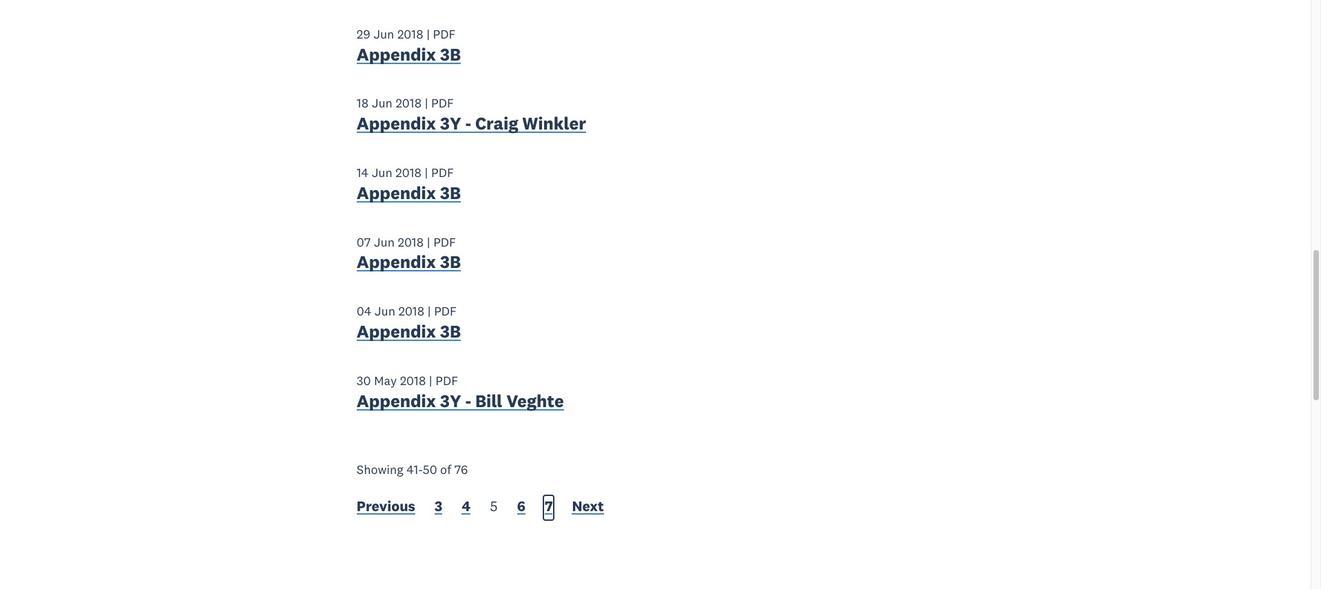 Task type: vqa. For each thing, say whether or not it's contained in the screenshot.


Task type: describe. For each thing, give the bounding box(es) containing it.
2018 for 18 jun 2018 | pdf appendix 3y - craig winkler
[[396, 95, 422, 111]]

7 button
[[545, 497, 553, 519]]

jun for 29 jun 2018 | pdf appendix 3b
[[374, 26, 394, 42]]

| for 30 may 2018 | pdf appendix 3y - bill veghte
[[429, 373, 432, 389]]

14
[[357, 165, 369, 181]]

pdf for 18 jun 2018 | pdf appendix 3y - craig winkler
[[431, 95, 454, 111]]

pdf for 07 jun 2018 | pdf appendix 3b
[[433, 234, 456, 250]]

6
[[517, 497, 526, 516]]

50
[[423, 461, 437, 477]]

18
[[357, 95, 369, 111]]

6 button
[[517, 497, 526, 519]]

2018 for 14 jun 2018 | pdf appendix 3b
[[396, 165, 422, 181]]

pdf for 14 jun 2018 | pdf appendix 3b
[[431, 165, 454, 181]]

appendix for 18 jun 2018 | pdf appendix 3y - craig winkler
[[357, 112, 436, 134]]

3b for 04 jun 2018 | pdf appendix 3b
[[440, 320, 461, 342]]

- for craig
[[465, 112, 471, 134]]

veghte
[[506, 390, 564, 412]]

appendix for 07 jun 2018 | pdf appendix 3b
[[357, 251, 436, 273]]

craig
[[475, 112, 518, 134]]

4
[[462, 497, 471, 516]]

07 jun 2018 | pdf appendix 3b
[[357, 234, 461, 273]]

- for bill
[[465, 390, 471, 412]]

showing
[[357, 461, 404, 477]]

appendix 3b link for 07 jun 2018 | pdf appendix 3b
[[357, 251, 461, 276]]

pdf for 30 may 2018 | pdf appendix 3y - bill veghte
[[436, 373, 458, 389]]

jun for 07 jun 2018 | pdf appendix 3b
[[374, 234, 395, 250]]

3
[[435, 497, 443, 516]]

2018 for 29 jun 2018 | pdf appendix 3b
[[397, 26, 423, 42]]

may
[[374, 373, 397, 389]]

appendix 3b link for 14 jun 2018 | pdf appendix 3b
[[357, 182, 461, 207]]

7
[[545, 497, 553, 516]]

appendix 3b link for 04 jun 2018 | pdf appendix 3b
[[357, 320, 461, 346]]

14 jun 2018 | pdf appendix 3b
[[357, 165, 461, 204]]

of
[[440, 461, 451, 477]]

5
[[490, 497, 498, 516]]

appendix 3b link for 29 jun 2018 | pdf appendix 3b
[[357, 43, 461, 68]]

jun for 14 jun 2018 | pdf appendix 3b
[[372, 165, 393, 181]]

jun for 04 jun 2018 | pdf appendix 3b
[[375, 303, 395, 319]]

29
[[357, 26, 370, 42]]



Task type: locate. For each thing, give the bounding box(es) containing it.
29 jun 2018 | pdf appendix 3b
[[357, 26, 461, 65]]

2018 right '29'
[[397, 26, 423, 42]]

3y inside 18 jun 2018 | pdf appendix 3y - craig winkler
[[440, 112, 461, 134]]

3b inside the 04 jun 2018 | pdf appendix 3b
[[440, 320, 461, 342]]

| for 18 jun 2018 | pdf appendix 3y - craig winkler
[[425, 95, 428, 111]]

3b for 07 jun 2018 | pdf appendix 3b
[[440, 251, 461, 273]]

2018 inside the 04 jun 2018 | pdf appendix 3b
[[399, 303, 425, 319]]

2018 inside the 30 may 2018 | pdf appendix 3y - bill veghte
[[400, 373, 426, 389]]

pdf inside the 04 jun 2018 | pdf appendix 3b
[[434, 303, 457, 319]]

2018 right the may
[[400, 373, 426, 389]]

2018 for 30 may 2018 | pdf appendix 3y - bill veghte
[[400, 373, 426, 389]]

appendix inside 14 jun 2018 | pdf appendix 3b
[[357, 182, 436, 204]]

3b
[[440, 43, 461, 65], [440, 182, 461, 204], [440, 251, 461, 273], [440, 320, 461, 342]]

pdf for 04 jun 2018 | pdf appendix 3b
[[434, 303, 457, 319]]

appendix inside the 30 may 2018 | pdf appendix 3y - bill veghte
[[357, 390, 436, 412]]

3b for 14 jun 2018 | pdf appendix 3b
[[440, 182, 461, 204]]

jun inside 14 jun 2018 | pdf appendix 3b
[[372, 165, 393, 181]]

| inside 07 jun 2018 | pdf appendix 3b
[[427, 234, 430, 250]]

0 vertical spatial 3y
[[440, 112, 461, 134]]

2018 for 04 jun 2018 | pdf appendix 3b
[[399, 303, 425, 319]]

2 vertical spatial -
[[418, 461, 423, 477]]

appendix down 04
[[357, 320, 436, 342]]

3 appendix from the top
[[357, 182, 436, 204]]

2018 inside 07 jun 2018 | pdf appendix 3b
[[398, 234, 424, 250]]

jun
[[374, 26, 394, 42], [372, 95, 393, 111], [372, 165, 393, 181], [374, 234, 395, 250], [375, 303, 395, 319]]

appendix inside 29 jun 2018 | pdf appendix 3b
[[357, 43, 436, 65]]

appendix 3b link down 14
[[357, 182, 461, 207]]

2018 right 18
[[396, 95, 422, 111]]

appendix 3y - bill veghte link
[[357, 390, 564, 415]]

appendix for 04 jun 2018 | pdf appendix 3b
[[357, 320, 436, 342]]

appendix down 07
[[357, 251, 436, 273]]

1 3y from the top
[[440, 112, 461, 134]]

2018 inside 14 jun 2018 | pdf appendix 3b
[[396, 165, 422, 181]]

3 3b from the top
[[440, 251, 461, 273]]

04
[[357, 303, 372, 319]]

1 appendix 3b link from the top
[[357, 43, 461, 68]]

jun right 14
[[372, 165, 393, 181]]

appendix 3b link down 04
[[357, 320, 461, 346]]

jun right 07
[[374, 234, 395, 250]]

1 3b from the top
[[440, 43, 461, 65]]

1 vertical spatial 3y
[[440, 390, 461, 412]]

3y for bill
[[440, 390, 461, 412]]

appendix 3b link down '29'
[[357, 43, 461, 68]]

2018
[[397, 26, 423, 42], [396, 95, 422, 111], [396, 165, 422, 181], [398, 234, 424, 250], [399, 303, 425, 319], [400, 373, 426, 389]]

pdf inside 18 jun 2018 | pdf appendix 3y - craig winkler
[[431, 95, 454, 111]]

| inside the 04 jun 2018 | pdf appendix 3b
[[428, 303, 431, 319]]

2 appendix 3b link from the top
[[357, 182, 461, 207]]

3b inside 29 jun 2018 | pdf appendix 3b
[[440, 43, 461, 65]]

jun inside 07 jun 2018 | pdf appendix 3b
[[374, 234, 395, 250]]

3y inside the 30 may 2018 | pdf appendix 3y - bill veghte
[[440, 390, 461, 412]]

- left bill
[[465, 390, 471, 412]]

4 button
[[462, 497, 471, 519]]

2018 right 07
[[398, 234, 424, 250]]

appendix inside 18 jun 2018 | pdf appendix 3y - craig winkler
[[357, 112, 436, 134]]

- left craig
[[465, 112, 471, 134]]

5 button
[[490, 497, 498, 519]]

appendix for 30 may 2018 | pdf appendix 3y - bill veghte
[[357, 390, 436, 412]]

3y for craig
[[440, 112, 461, 134]]

3b inside 07 jun 2018 | pdf appendix 3b
[[440, 251, 461, 273]]

jun inside 18 jun 2018 | pdf appendix 3y - craig winkler
[[372, 95, 393, 111]]

| inside the 30 may 2018 | pdf appendix 3y - bill veghte
[[429, 373, 432, 389]]

07
[[357, 234, 371, 250]]

4 appendix from the top
[[357, 251, 436, 273]]

30 may 2018 | pdf appendix 3y - bill veghte
[[357, 373, 564, 412]]

pdf for 29 jun 2018 | pdf appendix 3b
[[433, 26, 456, 42]]

| up appendix 3y - bill veghte link
[[429, 373, 432, 389]]

41
[[407, 461, 418, 477]]

appendix 3b link
[[357, 43, 461, 68], [357, 182, 461, 207], [357, 251, 461, 276], [357, 320, 461, 346]]

jun right 04
[[375, 303, 395, 319]]

0 vertical spatial -
[[465, 112, 471, 134]]

appendix for 29 jun 2018 | pdf appendix 3b
[[357, 43, 436, 65]]

| inside 29 jun 2018 | pdf appendix 3b
[[427, 26, 430, 42]]

jun right 18
[[372, 95, 393, 111]]

2018 inside 29 jun 2018 | pdf appendix 3b
[[397, 26, 423, 42]]

5 appendix from the top
[[357, 320, 436, 342]]

| right '29'
[[427, 26, 430, 42]]

- inside the 30 may 2018 | pdf appendix 3y - bill veghte
[[465, 390, 471, 412]]

3 button
[[435, 497, 443, 519]]

6 appendix from the top
[[357, 390, 436, 412]]

previous button
[[357, 497, 415, 519]]

appendix for 14 jun 2018 | pdf appendix 3b
[[357, 182, 436, 204]]

2018 right 04
[[399, 303, 425, 319]]

30
[[357, 373, 371, 389]]

- inside 18 jun 2018 | pdf appendix 3y - craig winkler
[[465, 112, 471, 134]]

04 jun 2018 | pdf appendix 3b
[[357, 303, 461, 342]]

2018 right 14
[[396, 165, 422, 181]]

3 appendix 3b link from the top
[[357, 251, 461, 276]]

| for 04 jun 2018 | pdf appendix 3b
[[428, 303, 431, 319]]

jun inside 29 jun 2018 | pdf appendix 3b
[[374, 26, 394, 42]]

pdf inside 14 jun 2018 | pdf appendix 3b
[[431, 165, 454, 181]]

2 3y from the top
[[440, 390, 461, 412]]

pdf inside the 30 may 2018 | pdf appendix 3y - bill veghte
[[436, 373, 458, 389]]

18 jun 2018 | pdf appendix 3y - craig winkler
[[357, 95, 586, 134]]

-
[[465, 112, 471, 134], [465, 390, 471, 412], [418, 461, 423, 477]]

appendix 3b link down 07
[[357, 251, 461, 276]]

appendix down the may
[[357, 390, 436, 412]]

3y
[[440, 112, 461, 134], [440, 390, 461, 412]]

pdf inside 07 jun 2018 | pdf appendix 3b
[[433, 234, 456, 250]]

4 3b from the top
[[440, 320, 461, 342]]

4 appendix 3b link from the top
[[357, 320, 461, 346]]

appendix down '29'
[[357, 43, 436, 65]]

jun right '29'
[[374, 26, 394, 42]]

2 appendix from the top
[[357, 112, 436, 134]]

2 3b from the top
[[440, 182, 461, 204]]

| up the appendix 3y - craig winkler link
[[425, 95, 428, 111]]

winkler
[[522, 112, 586, 134]]

1 vertical spatial -
[[465, 390, 471, 412]]

showing 41 - 50 of 76
[[357, 461, 468, 477]]

appendix down 14
[[357, 182, 436, 204]]

appendix 3y - craig winkler link
[[357, 112, 586, 138]]

| down 14 jun 2018 | pdf appendix 3b
[[427, 234, 430, 250]]

appendix inside the 04 jun 2018 | pdf appendix 3b
[[357, 320, 436, 342]]

- left of
[[418, 461, 423, 477]]

| for 29 jun 2018 | pdf appendix 3b
[[427, 26, 430, 42]]

| inside 18 jun 2018 | pdf appendix 3y - craig winkler
[[425, 95, 428, 111]]

2018 for 07 jun 2018 | pdf appendix 3b
[[398, 234, 424, 250]]

| for 14 jun 2018 | pdf appendix 3b
[[425, 165, 428, 181]]

| for 07 jun 2018 | pdf appendix 3b
[[427, 234, 430, 250]]

76
[[454, 461, 468, 477]]

appendix down 18
[[357, 112, 436, 134]]

previous
[[357, 497, 415, 516]]

1 appendix from the top
[[357, 43, 436, 65]]

2018 inside 18 jun 2018 | pdf appendix 3y - craig winkler
[[396, 95, 422, 111]]

next button
[[572, 497, 604, 519]]

next
[[572, 497, 604, 516]]

3b inside 14 jun 2018 | pdf appendix 3b
[[440, 182, 461, 204]]

3y left bill
[[440, 390, 461, 412]]

appendix
[[357, 43, 436, 65], [357, 112, 436, 134], [357, 182, 436, 204], [357, 251, 436, 273], [357, 320, 436, 342], [357, 390, 436, 412]]

| right 14
[[425, 165, 428, 181]]

| inside 14 jun 2018 | pdf appendix 3b
[[425, 165, 428, 181]]

jun for 18 jun 2018 | pdf appendix 3y - craig winkler
[[372, 95, 393, 111]]

3b for 29 jun 2018 | pdf appendix 3b
[[440, 43, 461, 65]]

| down 07 jun 2018 | pdf appendix 3b
[[428, 303, 431, 319]]

|
[[427, 26, 430, 42], [425, 95, 428, 111], [425, 165, 428, 181], [427, 234, 430, 250], [428, 303, 431, 319], [429, 373, 432, 389]]

pdf
[[433, 26, 456, 42], [431, 95, 454, 111], [431, 165, 454, 181], [433, 234, 456, 250], [434, 303, 457, 319], [436, 373, 458, 389]]

appendix inside 07 jun 2018 | pdf appendix 3b
[[357, 251, 436, 273]]

3y left craig
[[440, 112, 461, 134]]

pdf inside 29 jun 2018 | pdf appendix 3b
[[433, 26, 456, 42]]

jun inside the 04 jun 2018 | pdf appendix 3b
[[375, 303, 395, 319]]

bill
[[475, 390, 503, 412]]



